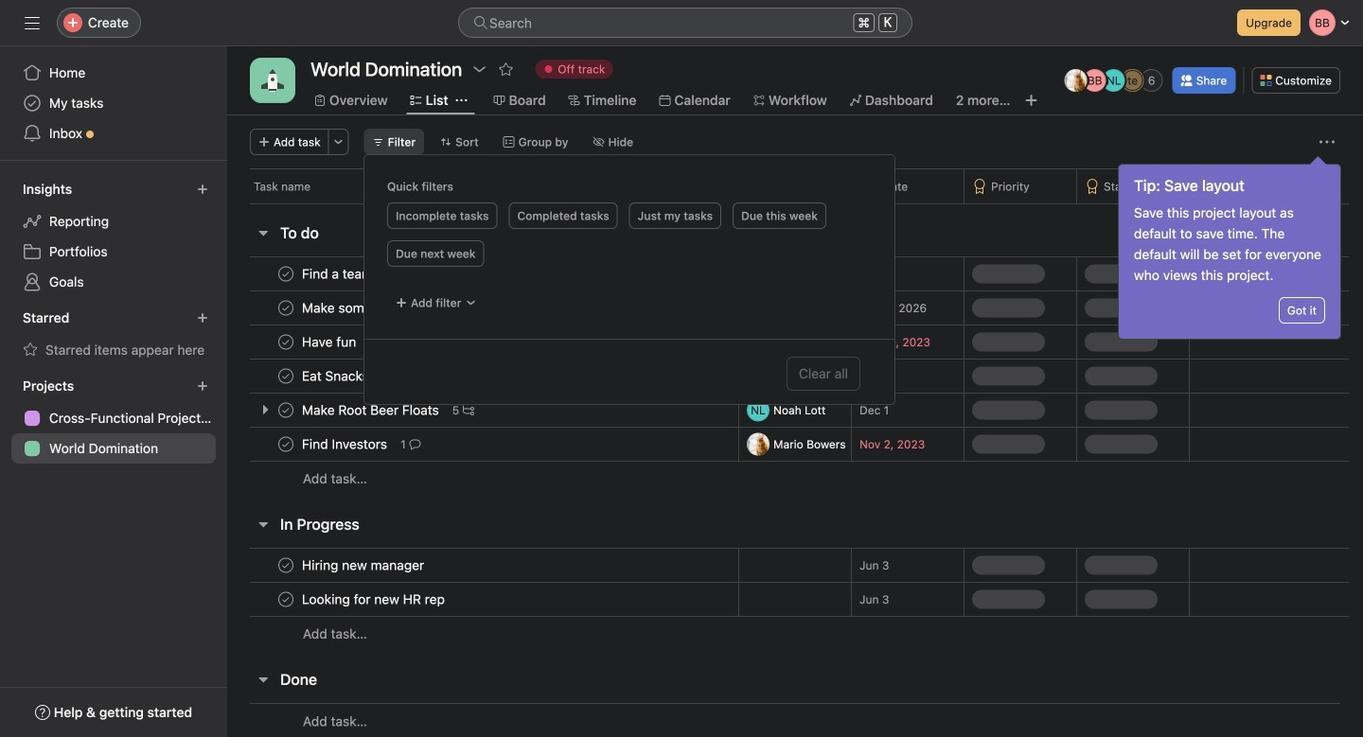 Task type: describe. For each thing, give the bounding box(es) containing it.
rocket image
[[261, 69, 284, 92]]

mark complete checkbox for hiring new manager cell
[[275, 554, 297, 577]]

1 comment image inside make some snacks 'cell'
[[440, 302, 451, 314]]

eat snacks cell
[[227, 359, 738, 394]]

tab actions image
[[456, 95, 467, 106]]

mark complete checkbox inside make root beer floats cell
[[275, 399, 297, 422]]

mark complete image for mark complete option in the make some snacks 'cell'
[[275, 297, 297, 320]]

mark complete image for mark complete option within the find a team cell
[[275, 263, 297, 285]]

projects element
[[0, 369, 227, 468]]

Search tasks, projects, and more text field
[[458, 8, 913, 38]]

task name text field inside make root beer floats cell
[[298, 401, 445, 420]]

header to do tree grid
[[227, 257, 1363, 496]]

more actions image
[[333, 136, 344, 148]]

cell for find a team cell
[[738, 257, 852, 292]]

add to starred image
[[498, 62, 513, 77]]

task name text field for mark complete option in hiring new manager cell
[[298, 556, 430, 575]]

3 collapse task list for this group image from the top
[[256, 672, 271, 687]]

1 comment image inside find investors 'cell'
[[410, 439, 421, 450]]

mark complete checkbox for eat snacks cell
[[275, 365, 297, 388]]

starred element
[[0, 301, 227, 369]]

show options image
[[472, 62, 487, 77]]

mark complete checkbox for have fun cell
[[275, 331, 297, 354]]

mark complete image for mark complete checkbox in the make root beer floats cell
[[275, 399, 297, 422]]

header in progress tree grid
[[227, 548, 1363, 651]]

collapse task list for this group image for mark complete option in hiring new manager cell
[[256, 517, 271, 532]]

task name text field for mark complete option within the have fun cell
[[298, 333, 362, 352]]

mark complete image for mark complete option in hiring new manager cell
[[275, 554, 297, 577]]



Task type: vqa. For each thing, say whether or not it's contained in the screenshot.
third Mark complete option from the top of the page
yes



Task type: locate. For each thing, give the bounding box(es) containing it.
0 vertical spatial mark complete checkbox
[[275, 399, 297, 422]]

1 comment image down make root beer floats cell
[[410, 439, 421, 450]]

collapse task list for this group image
[[256, 225, 271, 240], [256, 517, 271, 532], [256, 672, 271, 687]]

None field
[[458, 8, 913, 38]]

2 mark complete checkbox from the top
[[275, 297, 297, 320]]

mark complete checkbox inside have fun cell
[[275, 331, 297, 354]]

1 vertical spatial task name text field
[[298, 367, 375, 386]]

2 vertical spatial mark complete checkbox
[[275, 588, 297, 611]]

2 vertical spatial task name text field
[[298, 590, 451, 609]]

mark complete checkbox inside eat snacks cell
[[275, 365, 297, 388]]

3 task name text field from the top
[[298, 401, 445, 420]]

5 mark complete image from the top
[[275, 554, 297, 577]]

Mark complete checkbox
[[275, 399, 297, 422], [275, 433, 297, 456], [275, 588, 297, 611]]

3 mark complete checkbox from the top
[[275, 588, 297, 611]]

new insights image
[[197, 184, 208, 195]]

new project or portfolio image
[[197, 381, 208, 392]]

1 vertical spatial collapse task list for this group image
[[256, 517, 271, 532]]

mark complete image right new project or portfolio icon
[[275, 365, 297, 388]]

mark complete checkbox inside hiring new manager cell
[[275, 554, 297, 577]]

task name text field inside find investors 'cell'
[[298, 435, 393, 454]]

1 mark complete image from the top
[[275, 297, 297, 320]]

Task name text field
[[298, 299, 423, 318], [298, 333, 362, 352], [298, 401, 445, 420], [298, 435, 393, 454], [298, 556, 430, 575]]

task name text field for find a team cell
[[298, 265, 379, 284]]

0 vertical spatial mark complete image
[[275, 297, 297, 320]]

expand subtask list for the task make root beer floats image
[[258, 402, 273, 418]]

tooltip
[[1119, 159, 1341, 339]]

mark complete image inside make some snacks 'cell'
[[275, 297, 297, 320]]

hiring new manager cell
[[227, 548, 738, 583]]

6 mark complete image from the top
[[275, 588, 297, 611]]

task name text field inside make some snacks 'cell'
[[298, 299, 423, 318]]

mark complete checkbox for find investors 'cell'
[[275, 433, 297, 456]]

3 comments image
[[380, 337, 392, 348]]

mark complete checkbox inside find investors 'cell'
[[275, 433, 297, 456]]

1 collapse task list for this group image from the top
[[256, 225, 271, 240]]

4 mark complete image from the top
[[275, 433, 297, 456]]

1 mark complete checkbox from the top
[[275, 263, 297, 285]]

1 horizontal spatial 1 comment image
[[440, 302, 451, 314]]

mark complete image
[[275, 297, 297, 320], [275, 365, 297, 388]]

mark complete checkbox inside looking for new hr rep cell
[[275, 588, 297, 611]]

1 cell from the top
[[738, 257, 852, 292]]

1 vertical spatial 1 comment image
[[410, 439, 421, 450]]

global element
[[0, 46, 227, 160]]

1 mark complete checkbox from the top
[[275, 399, 297, 422]]

task name text field for eat snacks cell
[[298, 367, 375, 386]]

task name text field inside looking for new hr rep cell
[[298, 590, 451, 609]]

task name text field inside eat snacks cell
[[298, 367, 375, 386]]

4 mark complete checkbox from the top
[[275, 365, 297, 388]]

find a team cell
[[227, 257, 738, 292]]

looking for new hr rep cell
[[227, 582, 738, 617]]

2 mark complete image from the top
[[275, 331, 297, 354]]

2 collapse task list for this group image from the top
[[256, 517, 271, 532]]

task name text field inside find a team cell
[[298, 265, 379, 284]]

3 mark complete checkbox from the top
[[275, 331, 297, 354]]

mark complete image for mark complete option in the eat snacks cell
[[275, 365, 297, 388]]

cell for make some snacks 'cell'
[[738, 291, 852, 326]]

3 task name text field from the top
[[298, 590, 451, 609]]

have fun cell
[[227, 325, 738, 360]]

mark complete image inside eat snacks cell
[[275, 365, 297, 388]]

3 mark complete image from the top
[[275, 399, 297, 422]]

mark complete image inside find a team cell
[[275, 263, 297, 285]]

cell
[[738, 257, 852, 292], [738, 291, 852, 326]]

make some snacks cell
[[227, 291, 738, 326]]

mark complete image inside find investors 'cell'
[[275, 433, 297, 456]]

Mark complete checkbox
[[275, 263, 297, 285], [275, 297, 297, 320], [275, 331, 297, 354], [275, 365, 297, 388], [275, 554, 297, 577]]

5 subtasks image
[[463, 405, 475, 416]]

mark complete image inside looking for new hr rep cell
[[275, 588, 297, 611]]

add tab image
[[1024, 93, 1039, 108]]

mark complete image right add items to starred image
[[275, 297, 297, 320]]

2 cell from the top
[[738, 291, 852, 326]]

5 task name text field from the top
[[298, 556, 430, 575]]

details image
[[716, 405, 727, 416]]

collapse task list for this group image for mark complete option within the find a team cell
[[256, 225, 271, 240]]

2 mark complete checkbox from the top
[[275, 433, 297, 456]]

mark complete image for mark complete option within the have fun cell
[[275, 331, 297, 354]]

insights element
[[0, 172, 227, 301]]

4 task name text field from the top
[[298, 435, 393, 454]]

mark complete checkbox inside find a team cell
[[275, 263, 297, 285]]

1 comment image down find a team cell
[[440, 302, 451, 314]]

mark complete image inside hiring new manager cell
[[275, 554, 297, 577]]

0 vertical spatial task name text field
[[298, 265, 379, 284]]

mark complete checkbox for find a team cell
[[275, 263, 297, 285]]

move tasks between sections image
[[682, 405, 693, 416]]

task name text field inside have fun cell
[[298, 333, 362, 352]]

Task name text field
[[298, 265, 379, 284], [298, 367, 375, 386], [298, 590, 451, 609]]

task name text field for mark complete option in the make some snacks 'cell'
[[298, 299, 423, 318]]

mark complete image for mark complete checkbox inside looking for new hr rep cell
[[275, 588, 297, 611]]

mark complete checkbox for looking for new hr rep cell at the bottom of the page
[[275, 588, 297, 611]]

add items to starred image
[[197, 312, 208, 324]]

more actions image
[[1320, 134, 1335, 150]]

1 vertical spatial mark complete image
[[275, 365, 297, 388]]

0 vertical spatial collapse task list for this group image
[[256, 225, 271, 240]]

task name text field for looking for new hr rep cell at the bottom of the page
[[298, 590, 451, 609]]

0 vertical spatial 1 comment image
[[440, 302, 451, 314]]

0 horizontal spatial 1 comment image
[[410, 439, 421, 450]]

1 comment image
[[440, 302, 451, 314], [410, 439, 421, 450]]

2 task name text field from the top
[[298, 367, 375, 386]]

2 mark complete image from the top
[[275, 365, 297, 388]]

1 task name text field from the top
[[298, 265, 379, 284]]

row
[[227, 169, 1363, 204], [250, 203, 1349, 205], [227, 257, 1363, 292], [227, 291, 1363, 326], [227, 325, 1363, 360], [227, 359, 1363, 394], [227, 393, 1363, 428], [227, 427, 1363, 462], [227, 461, 1363, 496], [227, 548, 1363, 583], [227, 582, 1363, 617], [227, 616, 1363, 651], [227, 703, 1363, 738]]

task name text field inside hiring new manager cell
[[298, 556, 430, 575]]

1 task name text field from the top
[[298, 299, 423, 318]]

1 mark complete image from the top
[[275, 263, 297, 285]]

more section actions image
[[359, 225, 374, 240]]

find investors cell
[[227, 427, 738, 462]]

5 mark complete checkbox from the top
[[275, 554, 297, 577]]

mark complete checkbox for make some snacks 'cell'
[[275, 297, 297, 320]]

mark complete checkbox inside make some snacks 'cell'
[[275, 297, 297, 320]]

mark complete image
[[275, 263, 297, 285], [275, 331, 297, 354], [275, 399, 297, 422], [275, 433, 297, 456], [275, 554, 297, 577], [275, 588, 297, 611]]

task name text field for mark complete checkbox in the find investors 'cell'
[[298, 435, 393, 454]]

mark complete image for mark complete checkbox in the find investors 'cell'
[[275, 433, 297, 456]]

2 vertical spatial collapse task list for this group image
[[256, 672, 271, 687]]

make root beer floats cell
[[227, 393, 738, 428]]

2 task name text field from the top
[[298, 333, 362, 352]]

hide sidebar image
[[25, 15, 40, 30]]

1 vertical spatial mark complete checkbox
[[275, 433, 297, 456]]



